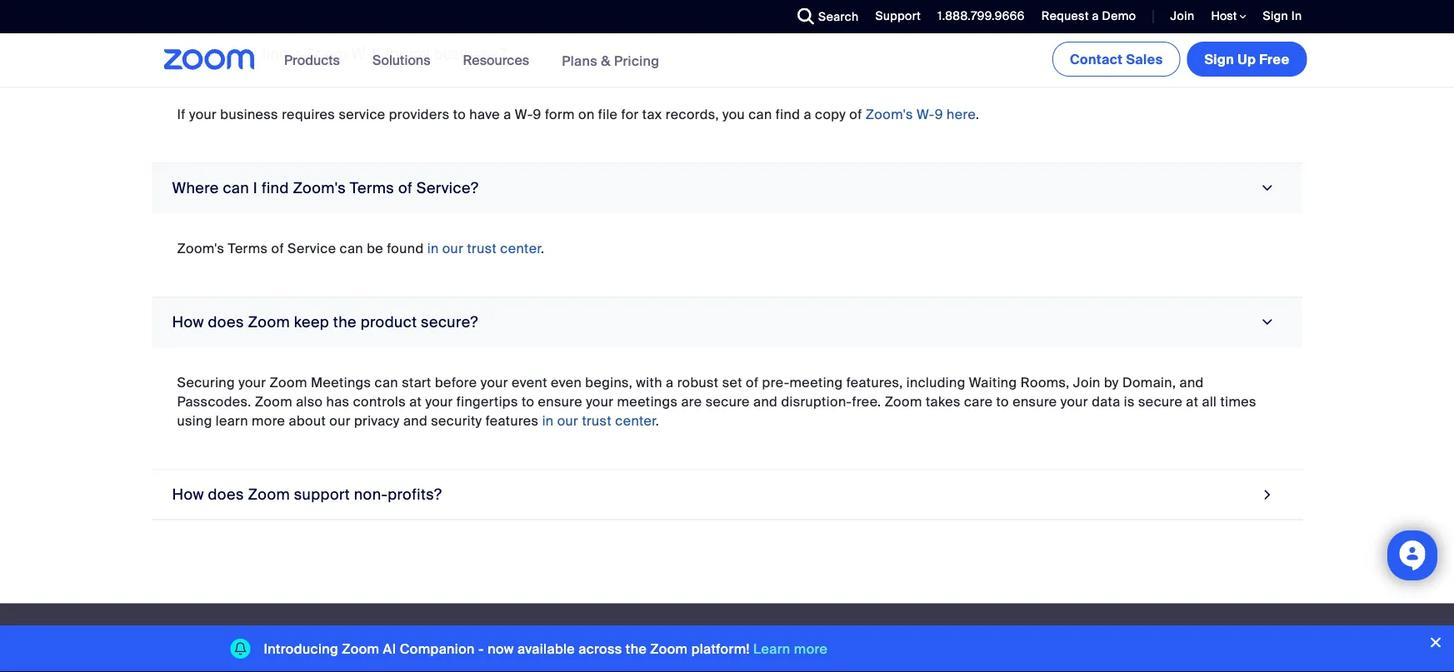 Task type: describe. For each thing, give the bounding box(es) containing it.
1 at from the left
[[410, 393, 422, 410]]

a left copy
[[804, 105, 812, 123]]

securing your zoom meetings can start before your event even begins, with a robust set of pre-meeting features, including waiting rooms, join by domain, and passcodes. zoom also has controls at your fingertips to ensure your meetings are secure and disruption-free. zoom takes care to ensure your data is secure at all times using learn more about our privacy and security features
[[177, 374, 1257, 430]]

of left service
[[271, 239, 284, 257]]

how for how does zoom support non-profits?
[[172, 485, 204, 505]]

service
[[339, 105, 386, 123]]

zoom left platform!
[[651, 641, 688, 658]]

host button
[[1212, 8, 1247, 24]]

service?
[[417, 179, 479, 198]]

product
[[361, 313, 417, 332]]

zoom down about link
[[147, 656, 180, 671]]

find for service?
[[262, 179, 289, 198]]

contact
[[1070, 50, 1123, 68]]

blog
[[183, 656, 209, 671]]

your right the "if"
[[189, 105, 217, 123]]

sign up free button
[[1188, 42, 1308, 77]]

9 inside 'where can i find a zoom w-9 for my business?' dropdown button
[[372, 44, 381, 64]]

plans & pricing
[[562, 52, 660, 69]]

here
[[947, 105, 976, 123]]

how does zoom support non-profits?
[[172, 485, 442, 505]]

0 horizontal spatial and
[[403, 412, 428, 430]]

where can i find zoom's terms of service? button
[[152, 164, 1303, 214]]

zoom blog
[[147, 656, 209, 671]]

service
[[288, 239, 336, 257]]

securing
[[177, 374, 235, 391]]

features,
[[847, 374, 903, 391]]

download
[[354, 627, 419, 645]]

plans
[[562, 52, 598, 69]]

can inside securing your zoom meetings can start before your event even begins, with a robust set of pre-meeting features, including waiting rooms, join by domain, and passcodes. zoom also has controls at your fingertips to ensure your meetings are secure and disruption-free. zoom takes care to ensure your data is secure at all times using learn more about our privacy and security features
[[375, 374, 398, 391]]

learn
[[216, 412, 248, 430]]

language
[[1017, 627, 1083, 645]]

1 horizontal spatial in
[[542, 412, 554, 430]]

controls
[[353, 393, 406, 410]]

footer containing about
[[0, 604, 1455, 673]]

before
[[435, 374, 477, 391]]

across
[[579, 641, 622, 658]]

have
[[470, 105, 500, 123]]

solutions button
[[373, 33, 438, 87]]

platform!
[[692, 641, 750, 658]]

1 horizontal spatial to
[[522, 393, 535, 410]]

2 horizontal spatial zoom's
[[866, 105, 914, 123]]

find for 9
[[262, 44, 289, 64]]

where can i find a zoom w-9 for my business?
[[172, 44, 507, 64]]

sign for sign in
[[1264, 8, 1289, 24]]

be
[[367, 239, 384, 257]]

if
[[177, 105, 186, 123]]

test zoom link
[[800, 656, 860, 671]]

zoom right the test
[[827, 656, 860, 671]]

can up business
[[223, 44, 249, 64]]

test
[[800, 656, 823, 671]]

data
[[1092, 393, 1121, 410]]

banner containing contact sales
[[144, 33, 1311, 88]]

-
[[479, 641, 484, 658]]

test zoom
[[800, 656, 860, 671]]

sales link
[[582, 627, 619, 645]]

does for how does zoom keep the product secure?
[[208, 313, 244, 332]]

fingertips
[[457, 393, 518, 410]]

client
[[441, 656, 474, 671]]

robust
[[678, 374, 719, 391]]

in
[[1292, 8, 1303, 24]]

about link
[[147, 627, 187, 645]]

zoom logo image
[[164, 49, 255, 70]]

right image
[[1257, 181, 1280, 196]]

up
[[1238, 50, 1257, 68]]

meetings
[[617, 393, 678, 410]]

1 horizontal spatial 1.888.799.9666
[[938, 8, 1025, 24]]

your up passcodes.
[[239, 374, 266, 391]]

of right copy
[[850, 105, 863, 123]]

about
[[147, 627, 187, 645]]

times
[[1221, 393, 1257, 410]]

1 horizontal spatial center
[[615, 412, 656, 430]]

of inside securing your zoom meetings can start before your event even begins, with a robust set of pre-meeting features, including waiting rooms, join by domain, and passcodes. zoom also has controls at your fingertips to ensure your meetings are secure and disruption-free. zoom takes care to ensure your data is secure at all times using learn more about our privacy and security features
[[746, 374, 759, 391]]

1 ensure from the left
[[538, 393, 583, 410]]

even
[[551, 374, 582, 391]]

also
[[296, 393, 323, 410]]

disruption-
[[781, 393, 852, 410]]

privacy
[[354, 412, 400, 430]]

pricing
[[614, 52, 660, 69]]

2 secure from the left
[[1139, 393, 1183, 410]]

where can i find zoom's terms of service?
[[172, 179, 479, 198]]

0 vertical spatial in
[[427, 239, 439, 257]]

companion
[[400, 641, 475, 658]]

more inside securing your zoom meetings can start before your event even begins, with a robust set of pre-meeting features, including waiting rooms, join by domain, and passcodes. zoom also has controls at your fingertips to ensure your meetings are secure and disruption-free. zoom takes care to ensure your data is secure at all times using learn more about our privacy and security features
[[252, 412, 285, 430]]

profits?
[[388, 485, 442, 505]]

is
[[1125, 393, 1135, 410]]

zoom down the features, on the right bottom of the page
[[885, 393, 923, 410]]

your up in our trust center .
[[586, 393, 614, 410]]

i for zoom's
[[253, 179, 258, 198]]

1 horizontal spatial w-
[[515, 105, 533, 123]]

more inside footer
[[794, 641, 828, 658]]

how for how does zoom keep the product secure?
[[172, 313, 204, 332]]

rooms,
[[1021, 374, 1070, 391]]

w- inside dropdown button
[[352, 44, 372, 64]]

zoom left ai
[[342, 641, 380, 658]]

2 vertical spatial .
[[656, 412, 660, 430]]

0 horizontal spatial .
[[541, 239, 545, 257]]

care
[[965, 393, 993, 410]]

business
[[220, 105, 278, 123]]

security
[[431, 412, 482, 430]]

zoom left the keep on the top left
[[248, 313, 290, 332]]

are
[[682, 393, 702, 410]]

request a demo
[[1042, 8, 1137, 24]]

features
[[486, 412, 539, 430]]

how does zoom keep the product secure? button
[[152, 298, 1303, 348]]

how does zoom support non-profits? button
[[152, 470, 1303, 520]]

request
[[1042, 8, 1090, 24]]

resources
[[463, 51, 530, 69]]

support
[[294, 485, 350, 505]]

for inside dropdown button
[[385, 44, 405, 64]]

1 secure from the left
[[706, 393, 750, 410]]

search button
[[785, 0, 863, 33]]

0 horizontal spatial to
[[453, 105, 466, 123]]

a inside dropdown button
[[293, 44, 302, 64]]

zoom down the download link
[[354, 656, 387, 671]]

you
[[723, 105, 745, 123]]

can down business
[[223, 179, 249, 198]]

introducing zoom ai companion - now available across the zoom platform! learn more
[[264, 641, 828, 658]]

0 horizontal spatial trust
[[467, 239, 497, 257]]

requires
[[282, 105, 335, 123]]

join link left host
[[1158, 0, 1199, 33]]

contact sales link
[[1053, 42, 1181, 77]]



Task type: vqa. For each thing, say whether or not it's contained in the screenshot.


Task type: locate. For each thing, give the bounding box(es) containing it.
can left be at left
[[340, 239, 363, 257]]

zoom's w-9 here link
[[866, 105, 976, 123]]

terms up be at left
[[350, 179, 395, 198]]

for right file
[[622, 105, 639, 123]]

find inside the where can i find zoom's terms of service? dropdown button
[[262, 179, 289, 198]]

business?
[[434, 44, 507, 64]]

2 horizontal spatial w-
[[917, 105, 935, 123]]

where for where can i find zoom's terms of service?
[[172, 179, 219, 198]]

zoom left support
[[248, 485, 290, 505]]

1 horizontal spatial join
[[1171, 8, 1195, 24]]

products button
[[284, 33, 348, 87]]

to down event
[[522, 393, 535, 410]]

event
[[512, 374, 548, 391]]

0 vertical spatial trust
[[467, 239, 497, 257]]

2 horizontal spatial 9
[[935, 105, 944, 123]]

solutions
[[373, 51, 431, 69]]

in our trust center .
[[542, 412, 660, 430]]

1 vertical spatial in our trust center link
[[542, 412, 656, 430]]

product information navigation
[[272, 33, 672, 88]]

support link
[[863, 0, 926, 33], [876, 8, 921, 24], [800, 627, 853, 645]]

ensure down even
[[538, 393, 583, 410]]

zoom up also
[[270, 374, 307, 391]]

contact sales
[[1070, 50, 1163, 68]]

1 vertical spatial in
[[542, 412, 554, 430]]

join left by at the right
[[1074, 374, 1101, 391]]

0 vertical spatial i
[[253, 44, 258, 64]]

and
[[1180, 374, 1204, 391], [754, 393, 778, 410], [403, 412, 428, 430]]

of right set on the bottom of page
[[746, 374, 759, 391]]

zoom
[[306, 44, 348, 64], [248, 313, 290, 332], [270, 374, 307, 391], [255, 393, 293, 410], [885, 393, 923, 410], [248, 485, 290, 505], [342, 641, 380, 658], [651, 641, 688, 658], [147, 656, 180, 671], [354, 656, 387, 671], [827, 656, 860, 671]]

ensure down the rooms,
[[1013, 393, 1058, 410]]

zoom's inside dropdown button
[[293, 179, 346, 198]]

does for how does zoom support non-profits?
[[208, 485, 244, 505]]

1 horizontal spatial ensure
[[1013, 393, 1058, 410]]

find inside 'where can i find a zoom w-9 for my business?' dropdown button
[[262, 44, 289, 64]]

2 ensure from the left
[[1013, 393, 1058, 410]]

for left my on the top left
[[385, 44, 405, 64]]

1 i from the top
[[253, 44, 258, 64]]

join link
[[1158, 0, 1199, 33], [1171, 8, 1195, 24]]

0 vertical spatial support
[[876, 8, 921, 24]]

0 horizontal spatial the
[[333, 313, 357, 332]]

sales up 1.888.799.9666 link
[[582, 627, 619, 645]]

join
[[1171, 8, 1195, 24], [1074, 374, 1101, 391]]

1 where from the top
[[172, 44, 219, 64]]

main content
[[0, 0, 1455, 604]]

2 vertical spatial find
[[262, 179, 289, 198]]

start
[[402, 374, 432, 391]]

0 vertical spatial sign
[[1264, 8, 1289, 24]]

2 horizontal spatial .
[[976, 105, 980, 123]]

in right found
[[427, 239, 439, 257]]

2 vertical spatial and
[[403, 412, 428, 430]]

tab list containing where can i find a zoom w-9 for my business?
[[152, 0, 1303, 520]]

now
[[488, 641, 514, 658]]

how down using
[[172, 485, 204, 505]]

providers
[[389, 105, 450, 123]]

1 horizontal spatial the
[[626, 641, 647, 658]]

in our trust center link for where can i find zoom's terms of service?
[[427, 239, 541, 257]]

does down learn
[[208, 485, 244, 505]]

1 horizontal spatial our
[[442, 239, 464, 257]]

banner
[[144, 33, 1311, 88]]

0 horizontal spatial for
[[385, 44, 405, 64]]

0 horizontal spatial 1.888.799.9666
[[582, 656, 669, 671]]

learn
[[754, 641, 791, 658]]

meetings
[[311, 374, 371, 391]]

tax
[[643, 105, 662, 123]]

1 vertical spatial center
[[615, 412, 656, 430]]

w- left here
[[917, 105, 935, 123]]

w-
[[352, 44, 372, 64], [515, 105, 533, 123], [917, 105, 935, 123]]

1 vertical spatial the
[[626, 641, 647, 658]]

waiting
[[969, 374, 1018, 391]]

0 vertical spatial sales
[[1127, 50, 1163, 68]]

2 where from the top
[[172, 179, 219, 198]]

does inside dropdown button
[[208, 485, 244, 505]]

our right found
[[442, 239, 464, 257]]

zoom up requires
[[306, 44, 348, 64]]

1 how from the top
[[172, 313, 204, 332]]

your
[[189, 105, 217, 123], [239, 374, 266, 391], [481, 374, 508, 391], [426, 393, 453, 410], [586, 393, 614, 410], [1061, 393, 1089, 410]]

1 horizontal spatial sales
[[1127, 50, 1163, 68]]

if your business requires service providers to have a w-9 form on file for tax records, you can find a copy of zoom's w-9 here .
[[177, 105, 980, 123]]

0 horizontal spatial sales
[[582, 627, 619, 645]]

0 horizontal spatial sign
[[1205, 50, 1235, 68]]

1 vertical spatial join
[[1074, 374, 1101, 391]]

of inside dropdown button
[[398, 179, 413, 198]]

our inside securing your zoom meetings can start before your event even begins, with a robust set of pre-meeting features, including waiting rooms, join by domain, and passcodes. zoom also has controls at your fingertips to ensure your meetings are secure and disruption-free. zoom takes care to ensure your data is secure at all times using learn more about our privacy and security features
[[330, 412, 351, 430]]

can up controls
[[375, 374, 398, 391]]

2 does from the top
[[208, 485, 244, 505]]

and down the start
[[403, 412, 428, 430]]

a right with
[[666, 374, 674, 391]]

my
[[409, 44, 430, 64]]

1 vertical spatial sales
[[582, 627, 619, 645]]

find up service
[[262, 179, 289, 198]]

does up the securing
[[208, 313, 244, 332]]

sales right contact
[[1127, 50, 1163, 68]]

1 horizontal spatial at
[[1187, 393, 1199, 410]]

i down business
[[253, 179, 258, 198]]

domain,
[[1123, 374, 1177, 391]]

&
[[601, 52, 611, 69]]

where can i find a zoom w-9 for my business? button
[[152, 29, 1303, 79]]

can
[[223, 44, 249, 64], [749, 105, 773, 123], [223, 179, 249, 198], [340, 239, 363, 257], [375, 374, 398, 391]]

how inside dropdown button
[[172, 485, 204, 505]]

0 vertical spatial and
[[1180, 374, 1204, 391]]

our down even
[[558, 412, 579, 430]]

1 vertical spatial more
[[794, 641, 828, 658]]

of left service?
[[398, 179, 413, 198]]

0 horizontal spatial zoom's
[[177, 239, 225, 257]]

0 vertical spatial the
[[333, 313, 357, 332]]

right image inside how does zoom keep the product secure? dropdown button
[[1257, 315, 1280, 330]]

how up the securing
[[172, 313, 204, 332]]

w- left solutions
[[352, 44, 372, 64]]

secure
[[706, 393, 750, 410], [1139, 393, 1183, 410]]

zoom left also
[[255, 393, 293, 410]]

0 vertical spatial where
[[172, 44, 219, 64]]

1 horizontal spatial more
[[794, 641, 828, 658]]

1 vertical spatial i
[[253, 179, 258, 198]]

2 horizontal spatial and
[[1180, 374, 1204, 391]]

form
[[545, 105, 575, 123]]

the right the keep on the top left
[[333, 313, 357, 332]]

2 horizontal spatial to
[[997, 393, 1010, 410]]

desktop
[[390, 656, 437, 671]]

0 horizontal spatial ensure
[[538, 393, 583, 410]]

i for a
[[253, 44, 258, 64]]

zoom inside dropdown button
[[248, 485, 290, 505]]

keep
[[294, 313, 329, 332]]

terms left service
[[228, 239, 268, 257]]

takes
[[926, 393, 961, 410]]

does inside dropdown button
[[208, 313, 244, 332]]

to left the have
[[453, 105, 466, 123]]

in our trust center link
[[427, 239, 541, 257], [542, 412, 656, 430]]

1 vertical spatial right image
[[1261, 484, 1276, 506]]

1 horizontal spatial sign
[[1264, 8, 1289, 24]]

sign up free
[[1205, 50, 1290, 68]]

0 vertical spatial right image
[[1257, 315, 1280, 330]]

1 vertical spatial 1.888.799.9666
[[582, 656, 669, 671]]

1 vertical spatial trust
[[582, 412, 612, 430]]

terms inside the where can i find zoom's terms of service? dropdown button
[[350, 179, 395, 198]]

0 horizontal spatial at
[[410, 393, 422, 410]]

join link up the 'meetings' navigation
[[1171, 8, 1195, 24]]

1 horizontal spatial and
[[754, 393, 778, 410]]

begins,
[[586, 374, 633, 391]]

w- left form
[[515, 105, 533, 123]]

ensure
[[538, 393, 583, 410], [1013, 393, 1058, 410]]

support up test zoom link
[[800, 627, 853, 645]]

secure down set on the bottom of page
[[706, 393, 750, 410]]

to down the waiting
[[997, 393, 1010, 410]]

secure down 'domain,'
[[1139, 393, 1183, 410]]

1 vertical spatial sign
[[1205, 50, 1235, 68]]

free.
[[852, 393, 882, 410]]

in right features
[[542, 412, 554, 430]]

to
[[453, 105, 466, 123], [522, 393, 535, 410], [997, 393, 1010, 410]]

2 horizontal spatial our
[[558, 412, 579, 430]]

file
[[598, 105, 618, 123]]

trust down service?
[[467, 239, 497, 257]]

sign inside button
[[1205, 50, 1235, 68]]

join up the 'meetings' navigation
[[1171, 8, 1195, 24]]

0 vertical spatial zoom's
[[866, 105, 914, 123]]

1 vertical spatial for
[[622, 105, 639, 123]]

1 vertical spatial does
[[208, 485, 244, 505]]

resources button
[[463, 33, 537, 87]]

9 left here
[[935, 105, 944, 123]]

zoom's terms of service can be found in our trust center .
[[177, 239, 545, 257]]

set
[[723, 374, 743, 391]]

9 left form
[[533, 105, 542, 123]]

support
[[876, 8, 921, 24], [800, 627, 853, 645]]

0 horizontal spatial center
[[500, 239, 541, 257]]

in our trust center link down begins,
[[542, 412, 656, 430]]

sign in
[[1264, 8, 1303, 24]]

footer
[[0, 604, 1455, 673]]

your down before
[[426, 393, 453, 410]]

main content containing where can i find a zoom w-9 for my business?
[[0, 0, 1455, 604]]

where for where can i find a zoom w-9 for my business?
[[172, 44, 219, 64]]

pre-
[[763, 374, 790, 391]]

a left demo
[[1093, 8, 1100, 24]]

2 i from the top
[[253, 179, 258, 198]]

sales inside the 'meetings' navigation
[[1127, 50, 1163, 68]]

right image inside "how does zoom support non-profits?" dropdown button
[[1261, 484, 1276, 506]]

in our trust center link down service?
[[427, 239, 541, 257]]

where up the "if"
[[172, 44, 219, 64]]

1 vertical spatial zoom's
[[293, 179, 346, 198]]

1 vertical spatial find
[[776, 105, 801, 123]]

trust down begins,
[[582, 412, 612, 430]]

the inside dropdown button
[[333, 313, 357, 332]]

0 horizontal spatial support
[[800, 627, 853, 645]]

sign left in
[[1264, 8, 1289, 24]]

zoom desktop client link
[[354, 656, 474, 671]]

tab list inside main content
[[152, 0, 1303, 520]]

0 horizontal spatial terms
[[228, 239, 268, 257]]

copy
[[815, 105, 846, 123]]

a right the have
[[504, 105, 512, 123]]

support right search in the right top of the page
[[876, 8, 921, 24]]

can right you
[[749, 105, 773, 123]]

a up requires
[[293, 44, 302, 64]]

1 horizontal spatial secure
[[1139, 393, 1183, 410]]

0 vertical spatial center
[[500, 239, 541, 257]]

2 how from the top
[[172, 485, 204, 505]]

0 horizontal spatial our
[[330, 412, 351, 430]]

your up fingertips
[[481, 374, 508, 391]]

join inside securing your zoom meetings can start before your event even begins, with a robust set of pre-meeting features, including waiting rooms, join by domain, and passcodes. zoom also has controls at your fingertips to ensure your meetings are secure and disruption-free. zoom takes care to ensure your data is secure at all times using learn more about our privacy and security features
[[1074, 374, 1101, 391]]

2 at from the left
[[1187, 393, 1199, 410]]

records,
[[666, 105, 719, 123]]

using
[[177, 412, 212, 430]]

about
[[289, 412, 326, 430]]

0 horizontal spatial more
[[252, 412, 285, 430]]

1 horizontal spatial in our trust center link
[[542, 412, 656, 430]]

and down pre-
[[754, 393, 778, 410]]

1 horizontal spatial support
[[876, 8, 921, 24]]

1 vertical spatial terms
[[228, 239, 268, 257]]

request a demo link
[[1029, 0, 1141, 33], [1042, 8, 1137, 24]]

1 horizontal spatial for
[[622, 105, 639, 123]]

0 vertical spatial find
[[262, 44, 289, 64]]

2 vertical spatial zoom's
[[177, 239, 225, 257]]

your left data
[[1061, 393, 1089, 410]]

find left copy
[[776, 105, 801, 123]]

0 vertical spatial more
[[252, 412, 285, 430]]

0 horizontal spatial 9
[[372, 44, 381, 64]]

0 vertical spatial terms
[[350, 179, 395, 198]]

1 horizontal spatial 9
[[533, 105, 542, 123]]

at left all
[[1187, 393, 1199, 410]]

for
[[385, 44, 405, 64], [622, 105, 639, 123]]

1.888.799.9666 link
[[582, 656, 669, 671]]

0 vertical spatial in our trust center link
[[427, 239, 541, 257]]

search
[[819, 9, 859, 24]]

0 horizontal spatial join
[[1074, 374, 1101, 391]]

meetings navigation
[[1050, 33, 1311, 80]]

0 horizontal spatial in our trust center link
[[427, 239, 541, 257]]

sales
[[1127, 50, 1163, 68], [582, 627, 619, 645]]

how inside dropdown button
[[172, 313, 204, 332]]

0 horizontal spatial w-
[[352, 44, 372, 64]]

our down has
[[330, 412, 351, 430]]

right image for how does zoom support non-profits?
[[1261, 484, 1276, 506]]

available
[[518, 641, 575, 658]]

and up all
[[1180, 374, 1204, 391]]

0 vertical spatial 1.888.799.9666
[[938, 8, 1025, 24]]

sales inside footer
[[582, 627, 619, 645]]

0 horizontal spatial secure
[[706, 393, 750, 410]]

products
[[284, 51, 340, 69]]

a inside securing your zoom meetings can start before your event even begins, with a robust set of pre-meeting features, including waiting rooms, join by domain, and passcodes. zoom also has controls at your fingertips to ensure your meetings are secure and disruption-free. zoom takes care to ensure your data is secure at all times using learn more about our privacy and security features
[[666, 374, 674, 391]]

right image
[[1257, 315, 1280, 330], [1261, 484, 1276, 506]]

i left products
[[253, 44, 258, 64]]

1 vertical spatial support
[[800, 627, 853, 645]]

1 vertical spatial and
[[754, 393, 778, 410]]

1 horizontal spatial .
[[656, 412, 660, 430]]

at down the start
[[410, 393, 422, 410]]

find up business
[[262, 44, 289, 64]]

find
[[262, 44, 289, 64], [776, 105, 801, 123], [262, 179, 289, 198]]

1 does from the top
[[208, 313, 244, 332]]

learn more link
[[754, 641, 828, 658]]

1 vertical spatial how
[[172, 485, 204, 505]]

0 vertical spatial for
[[385, 44, 405, 64]]

tab list
[[152, 0, 1303, 520]]

the right across
[[626, 641, 647, 658]]

with
[[636, 374, 663, 391]]

found
[[387, 239, 424, 257]]

9 left my on the top left
[[372, 44, 381, 64]]

in our trust center link for how does zoom keep the product secure?
[[542, 412, 656, 430]]

1 vertical spatial .
[[541, 239, 545, 257]]

terms
[[350, 179, 395, 198], [228, 239, 268, 257]]

0 horizontal spatial in
[[427, 239, 439, 257]]

1 horizontal spatial trust
[[582, 412, 612, 430]]

sign for sign up free
[[1205, 50, 1235, 68]]

0 vertical spatial .
[[976, 105, 980, 123]]

0 vertical spatial join
[[1171, 8, 1195, 24]]

sign left up
[[1205, 50, 1235, 68]]

1 horizontal spatial zoom's
[[293, 179, 346, 198]]

where down the "if"
[[172, 179, 219, 198]]

including
[[907, 374, 966, 391]]

has
[[326, 393, 350, 410]]

1 vertical spatial where
[[172, 179, 219, 198]]

0 vertical spatial does
[[208, 313, 244, 332]]

right image for how does zoom keep the product secure?
[[1257, 315, 1280, 330]]

demo
[[1103, 8, 1137, 24]]

1 horizontal spatial terms
[[350, 179, 395, 198]]



